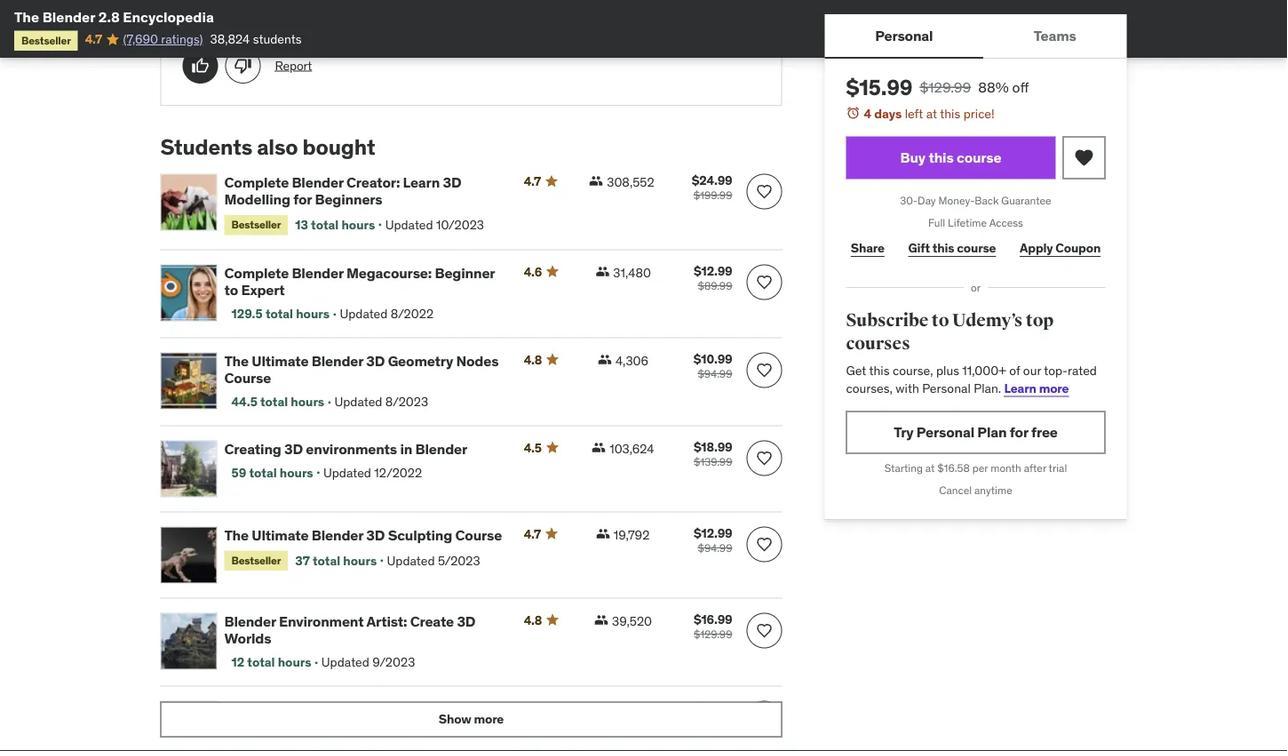 Task type: describe. For each thing, give the bounding box(es) containing it.
creator:
[[347, 173, 400, 192]]

to inside complete blender megacourse: beginner to expert
[[224, 281, 238, 299]]

$199.99
[[694, 188, 733, 202]]

(7,690 ratings)
[[123, 31, 203, 47]]

course for gift this course
[[958, 240, 997, 256]]

0 vertical spatial 4.7
[[85, 31, 102, 47]]

gift this course
[[909, 240, 997, 256]]

the for the ultimate blender 3d sculpting course
[[224, 526, 249, 544]]

show
[[439, 712, 472, 728]]

free
[[1032, 423, 1058, 441]]

buy this course
[[901, 148, 1002, 167]]

money-
[[939, 194, 975, 208]]

modelling
[[224, 190, 290, 209]]

full
[[929, 216, 946, 230]]

personal inside 'link'
[[917, 423, 975, 441]]

updated for environments
[[324, 465, 372, 481]]

plan.
[[974, 380, 1002, 396]]

updated for blender
[[335, 394, 383, 410]]

subscribe to udemy's top courses
[[847, 310, 1054, 354]]

$15.99
[[847, 74, 913, 100]]

teams
[[1034, 26, 1077, 44]]

teams button
[[984, 14, 1127, 57]]

alarm image
[[847, 106, 861, 120]]

blender inside complete blender megacourse: beginner to expert
[[292, 264, 344, 282]]

back
[[975, 194, 999, 208]]

hours for blender
[[296, 306, 330, 322]]

complete blender creator: learn 3d modelling for beginners link
[[224, 173, 503, 209]]

guarantee
[[1002, 194, 1052, 208]]

complete blender megacourse: beginner to expert link
[[224, 264, 503, 299]]

4.8 for blender environment artist: create 3d worlds
[[524, 612, 542, 628]]

xsmall image for blender environment artist: create 3d worlds
[[595, 613, 609, 627]]

13 total hours
[[295, 217, 375, 233]]

top
[[1026, 310, 1054, 332]]

plus
[[937, 362, 960, 378]]

30-day money-back guarantee full lifetime access
[[901, 194, 1052, 230]]

3d up 59 total hours
[[284, 440, 303, 458]]

undo mark as helpful image
[[192, 57, 209, 75]]

hours down the ultimate blender 3d sculpting course
[[343, 553, 377, 569]]

3d inside blender environment artist: create 3d worlds
[[457, 612, 476, 630]]

updated 9/2023
[[322, 655, 415, 671]]

39,520
[[612, 614, 652, 630]]

off
[[1013, 78, 1030, 96]]

starting
[[885, 461, 923, 475]]

character
[[279, 700, 344, 718]]

this for buy
[[929, 148, 954, 167]]

$16.99 for $16.99 $129.99
[[694, 611, 733, 627]]

blender left 2.8 at the top left
[[42, 8, 95, 26]]

learn more
[[1005, 380, 1070, 396]]

19,792
[[614, 527, 650, 543]]

total for ultimate
[[260, 394, 288, 410]]

0 vertical spatial at
[[927, 105, 938, 121]]

try personal plan for free link
[[847, 411, 1106, 454]]

wishlist image for the ultimate blender 3d geometry nodes course
[[756, 362, 774, 379]]

total right 37
[[313, 553, 341, 569]]

wishlist image for creating 3d environments in blender
[[756, 450, 774, 467]]

create
[[410, 612, 454, 630]]

hours for environment
[[278, 655, 312, 671]]

report
[[275, 58, 312, 74]]

creating 3d environments in blender link
[[224, 440, 503, 458]]

2.8
[[98, 8, 120, 26]]

3d inside the ultimate blender 3d geometry nodes course
[[366, 352, 385, 370]]

course inside the ultimate blender 3d geometry nodes course
[[224, 369, 271, 387]]

5/2023
[[438, 553, 481, 569]]

total right 13
[[311, 217, 339, 233]]

personal button
[[825, 14, 984, 57]]

blender inside the ultimate blender 3d geometry nodes course
[[312, 352, 363, 370]]

$16.58
[[938, 461, 970, 475]]

total for blender
[[266, 306, 293, 322]]

beginner
[[435, 264, 495, 282]]

4 days left at this price!
[[864, 105, 995, 121]]

wishlist image for complete blender creator: learn 3d modelling for beginners
[[756, 183, 774, 201]]

$129.99 for $15.99
[[920, 78, 972, 96]]

xsmall image for complete blender megacourse: beginner to expert
[[596, 265, 610, 279]]

blender character creator for video games design link
[[224, 700, 503, 735]]

$12.99 for complete blender megacourse: beginner to expert
[[694, 263, 733, 279]]

the ultimate blender 3d sculpting course
[[224, 526, 502, 544]]

88%
[[979, 78, 1009, 96]]

buy
[[901, 148, 926, 167]]

$94.99 for nodes
[[698, 367, 733, 381]]

4.7 for complete blender creator: learn 3d modelling for beginners
[[524, 173, 541, 189]]

hours for ultimate
[[291, 394, 325, 410]]

coupon
[[1056, 240, 1101, 256]]

also
[[257, 134, 298, 160]]

updated 12/2022
[[324, 465, 422, 481]]

complete blender megacourse: beginner to expert
[[224, 264, 495, 299]]

$129.99 for $16.99
[[694, 627, 733, 641]]

$18.99 $139.99
[[694, 439, 733, 469]]

12
[[232, 655, 245, 671]]

udemy's
[[953, 310, 1023, 332]]

37 total hours
[[295, 553, 377, 569]]

mark as unhelpful image
[[234, 57, 252, 75]]

updated left 10/2023
[[385, 217, 433, 233]]

day
[[918, 194, 936, 208]]

report button
[[275, 57, 312, 75]]

9/2023
[[373, 655, 415, 671]]

try personal plan for free
[[894, 423, 1058, 441]]

44.5 total hours
[[232, 394, 325, 410]]

trial
[[1049, 461, 1068, 475]]

try
[[894, 423, 914, 441]]

get this course, plus 11,000+ of our top-rated courses, with personal plan.
[[847, 362, 1098, 396]]

your
[[250, 27, 270, 40]]

more for show more
[[474, 712, 504, 728]]

ultimate for the ultimate blender 3d sculpting course
[[252, 526, 309, 544]]

updated down sculpting
[[387, 553, 435, 569]]

students also bought
[[160, 134, 375, 160]]

left
[[905, 105, 924, 121]]

share button
[[847, 230, 890, 266]]

total for environment
[[247, 655, 275, 671]]

show more button
[[160, 702, 783, 738]]

xsmall image for the ultimate blender 3d geometry nodes course
[[598, 353, 612, 367]]

4
[[864, 105, 872, 121]]

129.5 total hours
[[232, 306, 330, 322]]

gift
[[909, 240, 931, 256]]

updated for megacourse:
[[340, 306, 388, 322]]

0 vertical spatial bestseller
[[21, 33, 71, 47]]

the blender 2.8 encyclopedia
[[14, 8, 214, 26]]

top-
[[1045, 362, 1068, 378]]

30-
[[901, 194, 918, 208]]

tab list containing personal
[[825, 14, 1127, 59]]

apply coupon button
[[1016, 230, 1106, 266]]

bestseller for the
[[232, 554, 281, 568]]

price!
[[964, 105, 995, 121]]

3 4.8 from the top
[[524, 700, 542, 716]]

hours down beginners
[[342, 217, 375, 233]]

thank you for your feedback
[[183, 27, 317, 40]]

subscribe
[[847, 310, 929, 332]]



Task type: vqa. For each thing, say whether or not it's contained in the screenshot.
Skill
no



Task type: locate. For each thing, give the bounding box(es) containing it.
38,824
[[210, 31, 250, 47]]

updated down the ultimate blender 3d geometry nodes course
[[335, 394, 383, 410]]

this inside get this course, plus 11,000+ of our top-rated courses, with personal plan.
[[870, 362, 890, 378]]

xsmall image for the ultimate blender 3d sculpting course
[[596, 527, 610, 541]]

$24.99 $199.99
[[692, 172, 733, 202]]

0 horizontal spatial $129.99
[[694, 627, 733, 641]]

$16.99
[[694, 611, 733, 627], [694, 699, 733, 715]]

0 vertical spatial personal
[[876, 26, 934, 44]]

1 $16.99 from the top
[[694, 611, 733, 627]]

4.8
[[524, 352, 542, 368], [524, 612, 542, 628], [524, 700, 542, 716]]

xsmall image left 49,994
[[595, 701, 609, 715]]

at right left
[[927, 105, 938, 121]]

to up 129.5
[[224, 281, 238, 299]]

49,994
[[613, 702, 652, 718]]

1 horizontal spatial to
[[932, 310, 950, 332]]

blender inside the complete blender creator: learn 3d modelling for beginners
[[292, 173, 344, 192]]

blender inside "blender character creator for video games design"
[[224, 700, 276, 718]]

0 vertical spatial to
[[224, 281, 238, 299]]

for inside 'link'
[[1010, 423, 1029, 441]]

1 complete from the top
[[224, 173, 289, 192]]

1 vertical spatial wishlist image
[[756, 274, 774, 291]]

wishlist image right $89.99
[[756, 274, 774, 291]]

course inside buy this course button
[[957, 148, 1002, 167]]

courses
[[847, 333, 911, 354]]

for
[[234, 27, 247, 40], [293, 190, 312, 209], [1010, 423, 1029, 441], [399, 700, 418, 718]]

starting at $16.58 per month after trial cancel anytime
[[885, 461, 1068, 497]]

to inside subscribe to udemy's top courses
[[932, 310, 950, 332]]

$129.99 right '39,520'
[[694, 627, 733, 641]]

2 ultimate from the top
[[252, 526, 309, 544]]

$129.99
[[920, 78, 972, 96], [694, 627, 733, 641]]

$129.99 inside $15.99 $129.99 88% off
[[920, 78, 972, 96]]

complete for expert
[[224, 264, 289, 282]]

0 vertical spatial 4.8
[[524, 352, 542, 368]]

updated 8/2022
[[340, 306, 434, 322]]

0 vertical spatial more
[[1040, 380, 1070, 396]]

$10.99 $94.99
[[694, 351, 733, 381]]

$89.99
[[698, 279, 733, 293]]

nodes
[[456, 352, 499, 370]]

personal up $16.58
[[917, 423, 975, 441]]

more inside button
[[474, 712, 504, 728]]

$94.99
[[698, 367, 733, 381], [698, 541, 733, 555]]

this inside button
[[929, 148, 954, 167]]

show more
[[439, 712, 504, 728]]

learn
[[403, 173, 440, 192], [1005, 380, 1037, 396]]

0 vertical spatial the
[[14, 8, 39, 26]]

2 vertical spatial personal
[[917, 423, 975, 441]]

1 vertical spatial at
[[926, 461, 935, 475]]

$94.99 for course
[[698, 541, 733, 555]]

2 $12.99 from the top
[[694, 525, 733, 541]]

month
[[991, 461, 1022, 475]]

for up 13
[[293, 190, 312, 209]]

share
[[851, 240, 885, 256]]

59
[[232, 465, 247, 481]]

more
[[1040, 380, 1070, 396], [474, 712, 504, 728]]

wishlist image for blender environment artist: create 3d worlds
[[756, 622, 774, 640]]

$12.99 for the ultimate blender 3d sculpting course
[[694, 525, 733, 541]]

ultimate inside the ultimate blender 3d geometry nodes course
[[252, 352, 309, 370]]

games
[[224, 717, 270, 735]]

0 vertical spatial course
[[957, 148, 1002, 167]]

beginners
[[315, 190, 383, 209]]

4.7
[[85, 31, 102, 47], [524, 173, 541, 189], [524, 526, 541, 542]]

0 vertical spatial $94.99
[[698, 367, 733, 381]]

the ultimate blender 3d geometry nodes course
[[224, 352, 499, 387]]

course down lifetime
[[958, 240, 997, 256]]

0 vertical spatial xsmall image
[[589, 174, 604, 188]]

lifetime
[[948, 216, 988, 230]]

ultimate for the ultimate blender 3d geometry nodes course
[[252, 352, 309, 370]]

wishlist image right $199.99
[[756, 183, 774, 201]]

0 vertical spatial course
[[224, 369, 271, 387]]

2 4.8 from the top
[[524, 612, 542, 628]]

8/2022
[[391, 306, 434, 322]]

at inside "starting at $16.58 per month after trial cancel anytime"
[[926, 461, 935, 475]]

total right 44.5
[[260, 394, 288, 410]]

$94.99 inside $12.99 $94.99
[[698, 541, 733, 555]]

3d left sculpting
[[366, 526, 385, 544]]

$12.99 down $139.99
[[694, 525, 733, 541]]

$94.99 up $16.99 $129.99
[[698, 541, 733, 555]]

1 vertical spatial personal
[[923, 380, 971, 396]]

megacourse:
[[347, 264, 432, 282]]

in
[[400, 440, 413, 458]]

students
[[253, 31, 302, 47]]

hours for 3d
[[280, 465, 313, 481]]

complete for modelling
[[224, 173, 289, 192]]

the for the ultimate blender 3d geometry nodes course
[[224, 352, 249, 370]]

blender up 37 total hours
[[312, 526, 363, 544]]

2 $94.99 from the top
[[698, 541, 733, 555]]

1 vertical spatial the
[[224, 352, 249, 370]]

0 vertical spatial complete
[[224, 173, 289, 192]]

wishlist image for complete blender megacourse: beginner to expert
[[756, 274, 774, 291]]

2 vertical spatial xsmall image
[[595, 701, 609, 715]]

1 vertical spatial $129.99
[[694, 627, 733, 641]]

for inside the complete blender creator: learn 3d modelling for beginners
[[293, 190, 312, 209]]

ultimate
[[252, 352, 309, 370], [252, 526, 309, 544]]

the down 59
[[224, 526, 249, 544]]

learn inside the complete blender creator: learn 3d modelling for beginners
[[403, 173, 440, 192]]

personal down plus
[[923, 380, 971, 396]]

xsmall image for creating 3d environments in blender
[[592, 441, 606, 455]]

1 $94.99 from the top
[[698, 367, 733, 381]]

xsmall image for complete blender creator: learn 3d modelling for beginners
[[589, 174, 604, 188]]

0 vertical spatial $12.99
[[694, 263, 733, 279]]

environment
[[279, 612, 364, 630]]

xsmall image
[[596, 265, 610, 279], [598, 353, 612, 367], [592, 441, 606, 455], [595, 613, 609, 627]]

2 vertical spatial 4.8
[[524, 700, 542, 716]]

$16.99 down $12.99 $94.99
[[694, 611, 733, 627]]

total right the 12
[[247, 655, 275, 671]]

4.7 for the ultimate blender 3d sculpting course
[[524, 526, 541, 542]]

you
[[215, 27, 231, 40]]

$94.99 inside $10.99 $94.99
[[698, 367, 733, 381]]

1 ultimate from the top
[[252, 352, 309, 370]]

ultimate up 37
[[252, 526, 309, 544]]

at left $16.58
[[926, 461, 935, 475]]

1 vertical spatial to
[[932, 310, 950, 332]]

updated down blender environment artist: create 3d worlds
[[322, 655, 370, 671]]

3d inside the complete blender creator: learn 3d modelling for beginners
[[443, 173, 462, 192]]

$129.99 inside $16.99 $129.99
[[694, 627, 733, 641]]

learn more link
[[1005, 380, 1070, 396]]

this for get
[[870, 362, 890, 378]]

2 vertical spatial wishlist image
[[756, 622, 774, 640]]

more for learn more
[[1040, 380, 1070, 396]]

for left 'video'
[[399, 700, 418, 718]]

2 vertical spatial 4.7
[[524, 526, 541, 542]]

$24.99
[[692, 172, 733, 188]]

blender inside blender environment artist: create 3d worlds
[[224, 612, 276, 630]]

complete inside the complete blender creator: learn 3d modelling for beginners
[[224, 173, 289, 192]]

$12.99 $89.99
[[694, 263, 733, 293]]

103,624
[[610, 441, 655, 457]]

bestseller down the blender 2.8 encyclopedia
[[21, 33, 71, 47]]

this left 'price!'
[[941, 105, 961, 121]]

learn up updated 10/2023
[[403, 173, 440, 192]]

creator
[[347, 700, 396, 718]]

learn down of
[[1005, 380, 1037, 396]]

1 horizontal spatial more
[[1040, 380, 1070, 396]]

$16.99 right 49,994
[[694, 699, 733, 715]]

$129.99 up 4 days left at this price!
[[920, 78, 972, 96]]

students
[[160, 134, 252, 160]]

4.8 for the ultimate blender 3d geometry nodes course
[[524, 352, 542, 368]]

hours down environment at bottom left
[[278, 655, 312, 671]]

the
[[14, 8, 39, 26], [224, 352, 249, 370], [224, 526, 249, 544]]

hours down creating
[[280, 465, 313, 481]]

wishlist image right $16.99 $129.99
[[756, 622, 774, 640]]

1 vertical spatial $94.99
[[698, 541, 733, 555]]

course inside gift this course link
[[958, 240, 997, 256]]

129.5
[[232, 306, 263, 322]]

2 complete from the top
[[224, 264, 289, 282]]

1 vertical spatial xsmall image
[[596, 527, 610, 541]]

course up back
[[957, 148, 1002, 167]]

video
[[421, 700, 458, 718]]

this right gift on the top right of page
[[933, 240, 955, 256]]

1 horizontal spatial $129.99
[[920, 78, 972, 96]]

8/2023
[[386, 394, 429, 410]]

bestseller left 37
[[232, 554, 281, 568]]

thank
[[183, 27, 212, 40]]

xsmall image
[[589, 174, 604, 188], [596, 527, 610, 541], [595, 701, 609, 715]]

0 horizontal spatial more
[[474, 712, 504, 728]]

updated down "creating 3d environments in blender"
[[324, 465, 372, 481]]

1 4.8 from the top
[[524, 352, 542, 368]]

1 vertical spatial 4.8
[[524, 612, 542, 628]]

creating
[[224, 440, 281, 458]]

the up 44.5
[[224, 352, 249, 370]]

this for gift
[[933, 240, 955, 256]]

1 wishlist image from the top
[[756, 183, 774, 201]]

0 vertical spatial $16.99
[[694, 611, 733, 627]]

1 vertical spatial bestseller
[[232, 218, 281, 232]]

apply coupon
[[1020, 240, 1101, 256]]

59 total hours
[[232, 465, 313, 481]]

xsmall image left the 103,624 at the bottom of page
[[592, 441, 606, 455]]

course,
[[893, 362, 934, 378]]

(7,690
[[123, 31, 158, 47]]

0 horizontal spatial learn
[[403, 173, 440, 192]]

updated for artist:
[[322, 655, 370, 671]]

3 wishlist image from the top
[[756, 622, 774, 640]]

complete inside complete blender megacourse: beginner to expert
[[224, 264, 289, 282]]

course up 5/2023
[[456, 526, 502, 544]]

design
[[273, 717, 320, 735]]

1 vertical spatial learn
[[1005, 380, 1037, 396]]

wishlist image
[[756, 183, 774, 201], [756, 274, 774, 291], [756, 622, 774, 640]]

13
[[295, 217, 308, 233]]

expert
[[241, 281, 285, 299]]

blender down the 12
[[224, 700, 276, 718]]

1 vertical spatial ultimate
[[252, 526, 309, 544]]

updated down complete blender megacourse: beginner to expert link
[[340, 306, 388, 322]]

updated 8/2023
[[335, 394, 429, 410]]

personal inside button
[[876, 26, 934, 44]]

hours up "creating 3d environments in blender"
[[291, 394, 325, 410]]

or
[[971, 281, 981, 294]]

updated 5/2023
[[387, 553, 481, 569]]

4.6
[[524, 264, 542, 280]]

0 vertical spatial learn
[[403, 173, 440, 192]]

1 vertical spatial complete
[[224, 264, 289, 282]]

blender up the 12
[[224, 612, 276, 630]]

rated
[[1068, 362, 1098, 378]]

bought
[[303, 134, 375, 160]]

course
[[957, 148, 1002, 167], [958, 240, 997, 256]]

more right show
[[474, 712, 504, 728]]

to left udemy's
[[932, 310, 950, 332]]

blender down bought at the top left of the page
[[292, 173, 344, 192]]

1 vertical spatial $12.99
[[694, 525, 733, 541]]

ultimate up the 44.5 total hours
[[252, 352, 309, 370]]

1 horizontal spatial learn
[[1005, 380, 1037, 396]]

for right you at top left
[[234, 27, 247, 40]]

geometry
[[388, 352, 453, 370]]

1 vertical spatial course
[[456, 526, 502, 544]]

our
[[1024, 362, 1042, 378]]

2 vertical spatial bestseller
[[232, 554, 281, 568]]

blender up updated 8/2023
[[312, 352, 363, 370]]

3d
[[443, 173, 462, 192], [366, 352, 385, 370], [284, 440, 303, 458], [366, 526, 385, 544], [457, 612, 476, 630]]

1 $12.99 from the top
[[694, 263, 733, 279]]

course for buy this course
[[957, 148, 1002, 167]]

this up courses,
[[870, 362, 890, 378]]

1 vertical spatial more
[[474, 712, 504, 728]]

2 $16.99 from the top
[[694, 699, 733, 715]]

bestseller for complete
[[232, 218, 281, 232]]

2 vertical spatial the
[[224, 526, 249, 544]]

total for 3d
[[249, 465, 277, 481]]

0 vertical spatial ultimate
[[252, 352, 309, 370]]

38,824 students
[[210, 31, 302, 47]]

for inside "blender character creator for video games design"
[[399, 700, 418, 718]]

of
[[1010, 362, 1021, 378]]

course up 44.5
[[224, 369, 271, 387]]

2 wishlist image from the top
[[756, 274, 774, 291]]

xsmall image left the 19,792
[[596, 527, 610, 541]]

blender down 13
[[292, 264, 344, 282]]

days
[[875, 105, 902, 121]]

xsmall image left 31,480
[[596, 265, 610, 279]]

$94.99 up $18.99
[[698, 367, 733, 381]]

total down expert
[[266, 306, 293, 322]]

1 vertical spatial course
[[958, 240, 997, 256]]

xsmall image left 4,306
[[598, 353, 612, 367]]

the inside the ultimate blender 3d geometry nodes course
[[224, 352, 249, 370]]

$12.99 down $199.99
[[694, 263, 733, 279]]

complete down 'students also bought'
[[224, 173, 289, 192]]

0 horizontal spatial to
[[224, 281, 238, 299]]

after
[[1025, 461, 1047, 475]]

3d up updated 8/2023
[[366, 352, 385, 370]]

for left the free
[[1010, 423, 1029, 441]]

11,000+
[[963, 362, 1007, 378]]

wishlist image for the ultimate blender 3d sculpting course
[[756, 536, 774, 554]]

0 vertical spatial $129.99
[[920, 78, 972, 96]]

blender
[[42, 8, 95, 26], [292, 173, 344, 192], [292, 264, 344, 282], [312, 352, 363, 370], [416, 440, 468, 458], [312, 526, 363, 544], [224, 612, 276, 630], [224, 700, 276, 718]]

blender right in
[[416, 440, 468, 458]]

hours down complete blender megacourse: beginner to expert
[[296, 306, 330, 322]]

wishlist image
[[1074, 147, 1095, 169], [756, 362, 774, 379], [756, 450, 774, 467], [756, 536, 774, 554]]

1 vertical spatial 4.7
[[524, 173, 541, 189]]

4,306
[[616, 353, 649, 369]]

anytime
[[975, 483, 1013, 497]]

updated 10/2023
[[385, 217, 484, 233]]

xsmall image left '39,520'
[[595, 613, 609, 627]]

the for the blender 2.8 encyclopedia
[[14, 8, 39, 26]]

complete blender creator: learn 3d modelling for beginners
[[224, 173, 462, 209]]

blender environment artist: create 3d worlds link
[[224, 612, 503, 648]]

this right buy
[[929, 148, 954, 167]]

3d right create
[[457, 612, 476, 630]]

with
[[896, 380, 920, 396]]

1 vertical spatial $16.99
[[694, 699, 733, 715]]

0 vertical spatial wishlist image
[[756, 183, 774, 201]]

$16.99 $129.99
[[694, 611, 733, 641]]

total right 59
[[249, 465, 277, 481]]

the left 2.8 at the top left
[[14, 8, 39, 26]]

at
[[927, 105, 938, 121], [926, 461, 935, 475]]

3d up 10/2023
[[443, 173, 462, 192]]

1 horizontal spatial course
[[456, 526, 502, 544]]

0 horizontal spatial course
[[224, 369, 271, 387]]

bestseller down modelling
[[232, 218, 281, 232]]

personal up the "$15.99"
[[876, 26, 934, 44]]

10/2023
[[436, 217, 484, 233]]

personal inside get this course, plus 11,000+ of our top-rated courses, with personal plan.
[[923, 380, 971, 396]]

more down top-
[[1040, 380, 1070, 396]]

$15.99 $129.99 88% off
[[847, 74, 1030, 100]]

tab list
[[825, 14, 1127, 59]]

$16.99 for $16.99
[[694, 699, 733, 715]]

xsmall image left 308,552
[[589, 174, 604, 188]]

to
[[224, 281, 238, 299], [932, 310, 950, 332]]

complete up 129.5
[[224, 264, 289, 282]]



